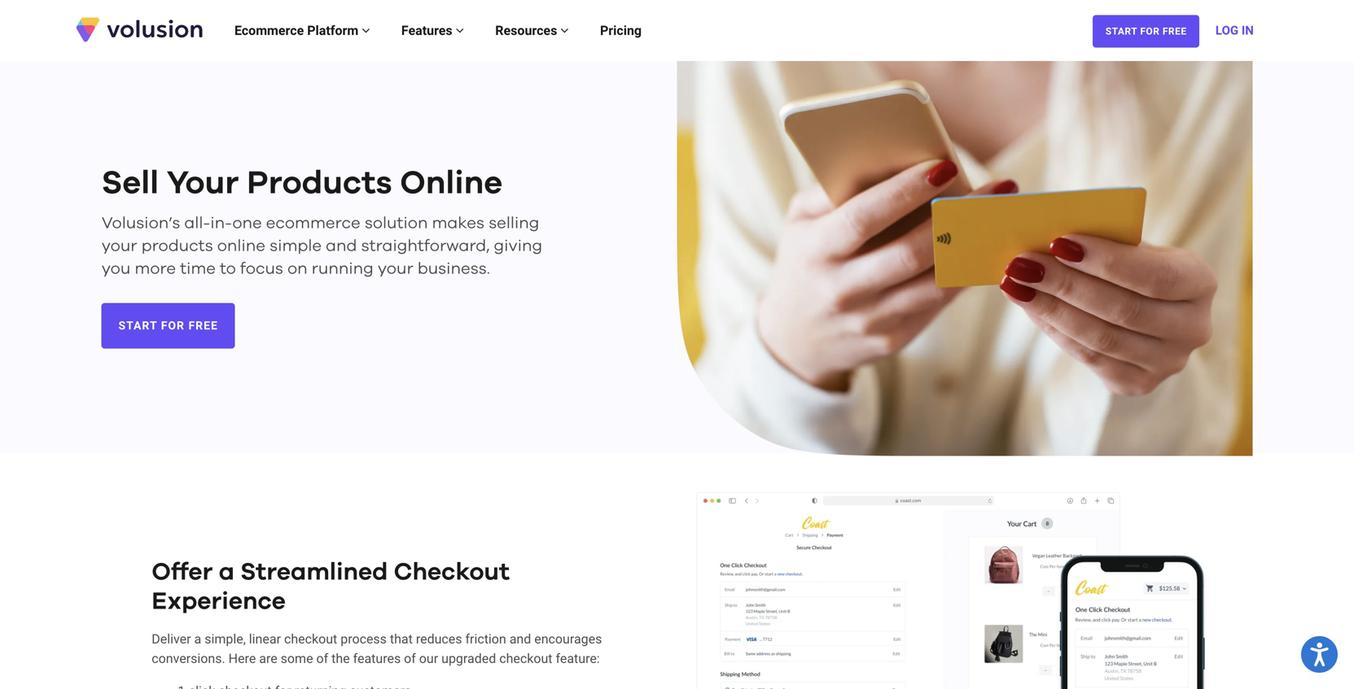 Task type: vqa. For each thing, say whether or not it's contained in the screenshot.
reduces
yes



Task type: describe. For each thing, give the bounding box(es) containing it.
are
[[259, 652, 277, 667]]

features
[[401, 23, 456, 38]]

for
[[1140, 26, 1160, 37]]

your
[[167, 167, 239, 200]]

one click checkout experience image
[[697, 493, 1209, 690]]

resources
[[495, 23, 561, 38]]

in-
[[210, 216, 232, 232]]

feature:
[[556, 652, 600, 667]]

volusion logo image
[[74, 16, 205, 43]]

some
[[281, 652, 313, 667]]

focus
[[240, 261, 283, 277]]

conversions.
[[152, 652, 225, 667]]

start for free link
[[1093, 15, 1200, 48]]

products
[[141, 238, 213, 255]]

linear
[[249, 632, 281, 648]]

online
[[217, 238, 265, 255]]

start for free link
[[102, 303, 235, 349]]

sell your products online
[[102, 167, 503, 200]]

time
[[180, 261, 216, 277]]

start for free
[[1106, 26, 1187, 37]]

a for deliver
[[194, 632, 201, 648]]

in
[[1242, 23, 1254, 37]]

online
[[400, 167, 503, 200]]

makes
[[432, 216, 485, 232]]

angle down image
[[561, 24, 569, 37]]

2 of from the left
[[404, 652, 416, 667]]

business.
[[418, 261, 490, 277]]

start
[[1106, 26, 1138, 37]]

features
[[353, 652, 401, 667]]

ecommerce platform
[[235, 23, 362, 38]]

encourages
[[534, 632, 602, 648]]

a for offer
[[219, 561, 235, 585]]

open accessibe: accessibility options, statement and help image
[[1311, 643, 1329, 667]]

pricing link
[[585, 6, 657, 55]]

upgraded
[[441, 652, 496, 667]]

here
[[229, 652, 256, 667]]

friction
[[465, 632, 506, 648]]

to
[[220, 261, 236, 277]]

deliver a simple, linear checkout process that reduces friction and encourages conversions. here are some of the features of our upgraded checkout feature:
[[152, 632, 602, 667]]

offer a streamlined checkout experience
[[152, 561, 510, 615]]

straightforward,
[[361, 238, 490, 255]]



Task type: locate. For each thing, give the bounding box(es) containing it.
of
[[316, 652, 328, 667], [404, 652, 416, 667]]

free
[[189, 319, 218, 333]]

a up experience
[[219, 561, 235, 585]]

1 vertical spatial your
[[378, 261, 413, 277]]

for
[[161, 319, 185, 333]]

1 angle down image from the left
[[362, 24, 370, 37]]

pricing
[[600, 23, 642, 38]]

1 horizontal spatial and
[[510, 632, 531, 648]]

and
[[326, 238, 357, 255], [510, 632, 531, 648]]

platform
[[307, 23, 359, 38]]

start for free
[[119, 319, 218, 333]]

simple
[[270, 238, 322, 255]]

streamlined
[[240, 561, 388, 585]]

and up running at left
[[326, 238, 357, 255]]

giving
[[494, 238, 542, 255]]

a up conversions.
[[194, 632, 201, 648]]

your
[[102, 238, 137, 255], [378, 261, 413, 277]]

0 vertical spatial your
[[102, 238, 137, 255]]

a inside deliver a simple, linear checkout process that reduces friction and encourages conversions. here are some of the features of our upgraded checkout feature:
[[194, 632, 201, 648]]

features link
[[386, 6, 480, 55]]

one
[[232, 216, 262, 232]]

0 horizontal spatial a
[[194, 632, 201, 648]]

volusion's all-in-one ecommerce solution makes selling your products online simple and straightforward, giving you more time to focus on running your business.
[[102, 216, 542, 277]]

offer
[[152, 561, 213, 585]]

log
[[1216, 23, 1239, 37]]

1 vertical spatial checkout
[[499, 652, 553, 667]]

laptop notes image
[[677, 61, 1253, 456]]

0 horizontal spatial of
[[316, 652, 328, 667]]

1 horizontal spatial a
[[219, 561, 235, 585]]

on
[[287, 261, 308, 277]]

simple,
[[205, 632, 246, 648]]

angle down image inside features link
[[456, 24, 464, 37]]

solution
[[365, 216, 428, 232]]

ecommerce
[[235, 23, 304, 38]]

free
[[1163, 26, 1187, 37]]

reduces
[[416, 632, 462, 648]]

angle down image for ecommerce platform
[[362, 24, 370, 37]]

that
[[390, 632, 413, 648]]

angle down image inside ecommerce platform link
[[362, 24, 370, 37]]

and inside the volusion's all-in-one ecommerce solution makes selling your products online simple and straightforward, giving you more time to focus on running your business.
[[326, 238, 357, 255]]

you
[[102, 261, 131, 277]]

1 horizontal spatial your
[[378, 261, 413, 277]]

0 horizontal spatial your
[[102, 238, 137, 255]]

1 horizontal spatial of
[[404, 652, 416, 667]]

of left our
[[404, 652, 416, 667]]

all-
[[184, 216, 210, 232]]

checkout
[[394, 561, 510, 585]]

ecommerce
[[266, 216, 361, 232]]

process
[[341, 632, 387, 648]]

volusion's
[[102, 216, 180, 232]]

the
[[332, 652, 350, 667]]

of left the
[[316, 652, 328, 667]]

0 horizontal spatial checkout
[[284, 632, 337, 648]]

experience
[[152, 590, 286, 615]]

log in link
[[1216, 6, 1254, 55]]

more
[[135, 261, 176, 277]]

sell
[[102, 167, 159, 200]]

your down straightforward,
[[378, 261, 413, 277]]

products
[[247, 167, 392, 200]]

angle down image for features
[[456, 24, 464, 37]]

and inside deliver a simple, linear checkout process that reduces friction and encourages conversions. here are some of the features of our upgraded checkout feature:
[[510, 632, 531, 648]]

0 vertical spatial and
[[326, 238, 357, 255]]

checkout
[[284, 632, 337, 648], [499, 652, 553, 667]]

angle down image right platform at the top of the page
[[362, 24, 370, 37]]

a inside offer a streamlined checkout experience
[[219, 561, 235, 585]]

our
[[419, 652, 438, 667]]

resources link
[[480, 6, 585, 55]]

1 vertical spatial and
[[510, 632, 531, 648]]

and right friction at the bottom left of page
[[510, 632, 531, 648]]

selling
[[489, 216, 539, 232]]

angle down image left resources
[[456, 24, 464, 37]]

0 horizontal spatial and
[[326, 238, 357, 255]]

running
[[312, 261, 374, 277]]

1 horizontal spatial checkout
[[499, 652, 553, 667]]

angle down image
[[362, 24, 370, 37], [456, 24, 464, 37]]

1 of from the left
[[316, 652, 328, 667]]

a
[[219, 561, 235, 585], [194, 632, 201, 648]]

ecommerce platform link
[[219, 6, 386, 55]]

1 horizontal spatial angle down image
[[456, 24, 464, 37]]

checkout up 'some'
[[284, 632, 337, 648]]

log in
[[1216, 23, 1254, 37]]

0 horizontal spatial angle down image
[[362, 24, 370, 37]]

start
[[119, 319, 157, 333]]

0 vertical spatial checkout
[[284, 632, 337, 648]]

your up you
[[102, 238, 137, 255]]

1 vertical spatial a
[[194, 632, 201, 648]]

2 angle down image from the left
[[456, 24, 464, 37]]

deliver
[[152, 632, 191, 648]]

checkout down friction at the bottom left of page
[[499, 652, 553, 667]]

0 vertical spatial a
[[219, 561, 235, 585]]



